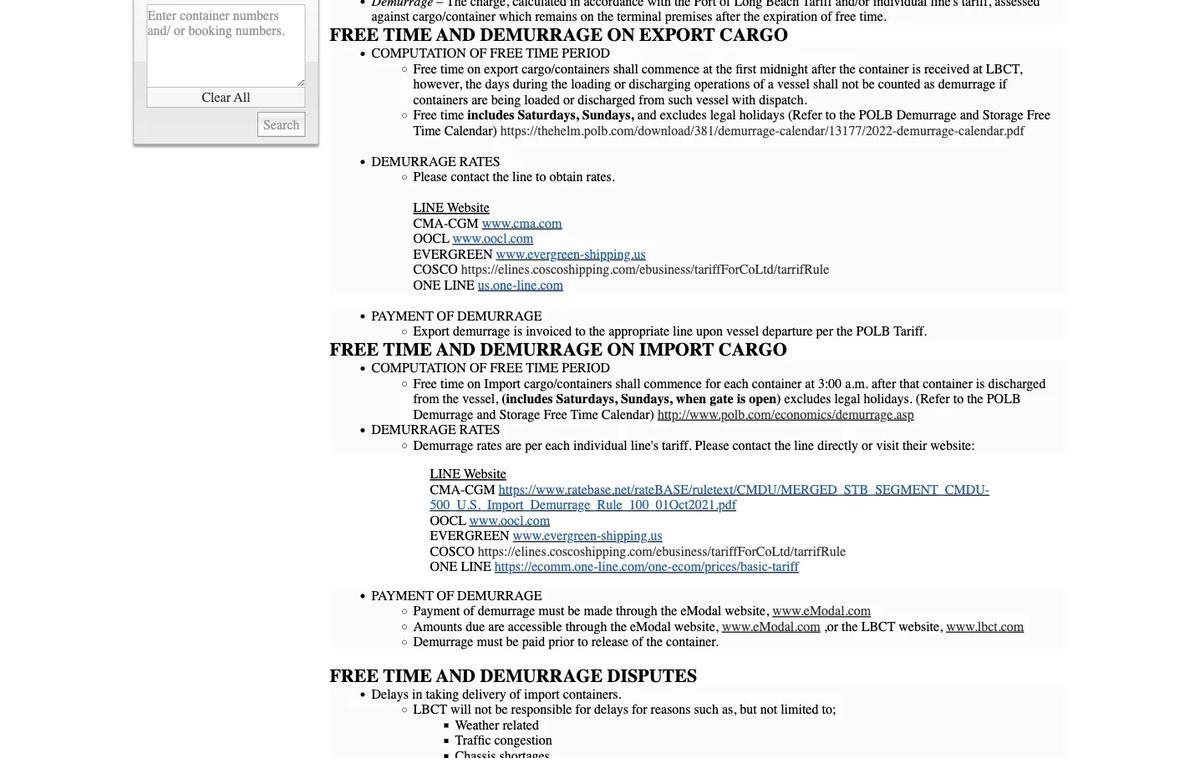 Task type: locate. For each thing, give the bounding box(es) containing it.
2 on from the top
[[607, 339, 635, 361]]

commence for for
[[644, 376, 702, 392]]

open)
[[749, 392, 781, 407]]

0 vertical spatial individual
[[873, 0, 927, 9]]

must up free time and demurrage disputes
[[477, 635, 503, 650]]

to inside "and excludes legal holidays (refer to the polb demurrage and storage free time calendar)"
[[826, 107, 836, 123]]

free for free time on import cargo/containers shall commence for each container at 3:00 a.m. after that container is discharged from the vessel,
[[413, 376, 437, 392]]

cargo/containers inside "free time on export cargo/containers shall commence at the first midnight after the container is received at lbct, however, the days during the loading or discharging operations of a vessel shall not be counted as demurrage if containers are being loaded or discharged from such vessel with dispatch."
[[522, 61, 610, 76]]

oocl inside line website cma-cgm www.cma.com oocl www.oocl.com evergreen www.evergreen-shipping.us cosco https://elines.coscoshipping.com/ebusiness/tariffforcoltd/tarrifrule one line us.one-line.com
[[413, 231, 449, 247]]

time for free time includes saturdays, sundays,
[[440, 107, 464, 123]]

and inside payment of demurrage export demurrage is invoiced to the appropriate line upon vessel departure per the polb tariff. free time and demurrage on import cargo
[[436, 339, 475, 361]]

after left that on the right of page
[[872, 376, 896, 392]]

time for free time on export cargo/containers shall commence at the first midnight after the container is received at lbct, however, the days during the loading or discharging operations of a vessel shall not be counted as demurrage if containers are being loaded or discharged from such vessel with dispatch.
[[440, 61, 464, 76]]

1 horizontal spatial must
[[538, 604, 564, 619]]

for inside free time on import cargo/containers shall commence for each container at 3:00 a.m. after that container is discharged from the vessel,
[[705, 376, 721, 392]]

one up export
[[413, 277, 441, 293]]

responsible
[[511, 702, 572, 718]]

free time on import cargo/containers shall commence for each container at 3:00 a.m. after that container is discharged from the vessel,
[[413, 376, 1046, 407]]

sundays,
[[582, 107, 634, 123], [621, 392, 673, 407]]

https://ecomm.one-
[[495, 560, 598, 575]]

0 vertical spatial line's
[[931, 0, 958, 9]]

0 horizontal spatial must
[[477, 635, 503, 650]]

0 vertical spatial period
[[562, 46, 610, 61]]

import
[[484, 376, 521, 392]]

with inside – the charge, calculated in accordance with the port of long beach tariff and/or individual line's tariff, assessed against cargo/container which remains on the terminal premises after the expiration of free time.
[[647, 0, 671, 9]]

with down 'first' on the right top of the page
[[732, 92, 756, 107]]

www.emodal.com link for amounts due are accessible through the emodal website,
[[722, 619, 821, 635]]

please right tariff. on the right
[[695, 438, 729, 453]]

excludes legal holidays. (refer to the polb demurrage and storage free time calendar)
[[413, 392, 1021, 422]]

line website cma-cgm www.cma.com oocl www.oocl.com evergreen www.evergreen-shipping.us cosco https://elines.coscoshipping.com/ebusiness/tariffforcoltd/tarrifrule one line us.one-line.com
[[413, 200, 829, 293]]

holidays
[[739, 107, 785, 123]]

to right prior in the bottom of the page
[[578, 635, 588, 650]]

www.evergreen- inside line website cma-cgm www.cma.com oocl www.oocl.com evergreen www.evergreen-shipping.us cosco https://elines.coscoshipping.com/ebusiness/tariffforcoltd/tarrifrule one line us.one-line.com
[[496, 247, 584, 262]]

each
[[724, 376, 749, 392], [545, 438, 570, 453]]

1 and from the top
[[436, 24, 475, 46]]

and/or
[[836, 0, 870, 9]]

and for free time and demurrage disputes
[[436, 666, 475, 687]]

and inside free time and demurrage on export cargo computation of free time period
[[436, 24, 475, 46]]

first
[[736, 61, 757, 76]]

rates
[[477, 438, 502, 453]]

of up vessel,
[[470, 361, 487, 376]]

time left the import in the left of the page
[[440, 376, 464, 392]]

2 computation from the top
[[371, 361, 466, 376]]

0 horizontal spatial not
[[475, 702, 492, 718]]

evergreen inside the oocl www.oocl.com evergreen www.evergreen-shipping.us cosco https://elines.coscoshipping.com/ebusiness/tariffforcoltd/tarrifrule one line https://ecomm.one-line.com/one-ecom/prices/basic-tariff
[[430, 529, 509, 544]]

excludes inside excludes legal holidays. (refer to the polb demurrage and storage free time calendar)
[[784, 392, 831, 407]]

calendar) inside "and excludes legal holidays (refer to the polb demurrage and storage free time calendar)"
[[444, 123, 497, 138]]

1 vertical spatial lbct
[[413, 702, 447, 718]]

saturdays,
[[518, 107, 579, 123], [556, 392, 618, 407]]

line's
[[931, 0, 958, 9], [631, 438, 659, 453]]

paid
[[522, 635, 545, 650]]

the down free
[[839, 61, 856, 76]]

lbct
[[861, 619, 895, 635], [413, 702, 447, 718]]

on inside payment of demurrage export demurrage is invoiced to the appropriate line upon vessel departure per the polb tariff. free time and demurrage on import cargo
[[607, 339, 635, 361]]

1 horizontal spatial container
[[859, 61, 909, 76]]

0 vertical spatial cgm
[[448, 216, 479, 231]]

cgm left www.cma.com link
[[448, 216, 479, 231]]

payment inside payment of demurrage payment of demurrage must be made through the emodal website, www.emodal.com amounts due are accessible through the emodal website, www.emodal.com ,or the lbct website, www.lbct.com demurrage must be paid prior to release of the container.
[[371, 588, 434, 604]]

1 horizontal spatial such
[[694, 702, 719, 718]]

2 and from the top
[[436, 339, 475, 361]]

commence inside free time on import cargo/containers shall commence for each container at 3:00 a.m. after that container is discharged from the vessel,
[[644, 376, 702, 392]]

cargo
[[720, 24, 788, 46], [719, 339, 787, 361]]

lbct,
[[986, 61, 1023, 76]]

shall right midnight
[[813, 76, 838, 92]]

the inside free time on import cargo/containers shall commence for each container at 3:00 a.m. after that container is discharged from the vessel,
[[443, 392, 459, 407]]

0 vertical spatial polb
[[859, 107, 893, 123]]

shall
[[613, 61, 638, 76], [813, 76, 838, 92], [615, 376, 641, 392]]

https://elines.coscoshipping.com/ebusiness/tariffforcoltd/tarrifrule link up appropriate
[[461, 262, 829, 277]]

1 horizontal spatial in
[[570, 0, 580, 9]]

1 horizontal spatial with
[[732, 92, 756, 107]]

0 horizontal spatial individual
[[573, 438, 628, 453]]

and right demurrage-
[[960, 107, 979, 123]]

https://elines.coscoshipping.com/ebusiness/tariffforcoltd/tarrifrule inside the oocl www.oocl.com evergreen www.evergreen-shipping.us cosco https://elines.coscoshipping.com/ebusiness/tariffforcoltd/tarrifrule one line https://ecomm.one-line.com/one-ecom/prices/basic-tariff
[[478, 544, 846, 560]]

2 horizontal spatial website,
[[899, 619, 943, 635]]

payment of demurrage export demurrage is invoiced to the appropriate line upon vessel departure per the polb tariff. free time and demurrage on import cargo
[[330, 308, 927, 361]]

through right made
[[616, 604, 658, 619]]

of up computation of free time period
[[437, 308, 454, 324]]

accessible
[[508, 619, 562, 635]]

0 horizontal spatial calendar)
[[444, 123, 497, 138]]

0 vertical spatial https://elines.coscoshipping.com/ebusiness/tariffforcoltd/tarrifrule
[[461, 262, 829, 277]]

0 vertical spatial cosco
[[413, 262, 458, 277]]

in inside – the charge, calculated in accordance with the port of long beach tariff and/or individual line's tariff, assessed against cargo/container which remains on the terminal premises after the expiration of free time.
[[570, 0, 580, 9]]

at left 'first' on the right top of the page
[[703, 61, 713, 76]]

1 demurrage rates from the top
[[371, 154, 500, 169]]

to left obtain
[[536, 169, 546, 185]]

or
[[614, 76, 626, 92], [563, 92, 574, 107], [862, 438, 873, 453]]

commence down import on the top right of page
[[644, 376, 702, 392]]

and up will at the bottom left of page
[[436, 666, 475, 687]]

cargo/containers down invoiced
[[524, 376, 612, 392]]

1 vertical spatial website
[[464, 467, 506, 482]]

remains
[[535, 9, 577, 24]]

received
[[924, 61, 970, 76]]

contact down includes
[[451, 169, 489, 185]]

excludes
[[660, 107, 707, 123], [784, 392, 831, 407]]

at left lbct,
[[973, 61, 983, 76]]

www.oocl.com link up us.one-
[[453, 231, 533, 247]]

are inside payment of demurrage payment of demurrage must be made through the emodal website, www.emodal.com amounts due are accessible through the emodal website, www.emodal.com ,or the lbct website, www.lbct.com demurrage must be paid prior to release of the container.
[[488, 619, 505, 635]]

time inside "and excludes legal holidays (refer to the polb demurrage and storage free time calendar)"
[[413, 123, 441, 138]]

free up containers
[[413, 61, 437, 76]]

0 vertical spatial please
[[413, 169, 447, 185]]

on
[[581, 9, 594, 24], [468, 61, 481, 76], [468, 376, 481, 392]]

1 vertical spatial must
[[477, 635, 503, 650]]

the up container.
[[661, 604, 677, 619]]

0 vertical spatial www.oocl.com
[[453, 231, 533, 247]]

3 and from the top
[[436, 666, 475, 687]]

1 computation from the top
[[371, 46, 466, 61]]

lbct right the ,or
[[861, 619, 895, 635]]

0 horizontal spatial through
[[566, 619, 607, 635]]

1 vertical spatial (refer
[[916, 392, 950, 407]]

cosco
[[413, 262, 458, 277], [430, 544, 475, 560]]

due
[[466, 619, 485, 635]]

related
[[503, 718, 539, 733]]

0 vertical spatial from
[[639, 92, 665, 107]]

and up vessel,
[[436, 339, 475, 361]]

the left days on the left top
[[465, 76, 482, 92]]

1 horizontal spatial discharged
[[988, 376, 1046, 392]]

2 horizontal spatial not
[[842, 76, 859, 92]]

charge,
[[470, 0, 509, 9]]

calculated
[[513, 0, 567, 9]]

0 vertical spatial legal
[[710, 107, 736, 123]]

the up disputes
[[646, 635, 663, 650]]

–
[[436, 0, 443, 9]]

www.oocl.com inside the oocl www.oocl.com evergreen www.evergreen-shipping.us cosco https://elines.coscoshipping.com/ebusiness/tariffforcoltd/tarrifrule one line https://ecomm.one-line.com/one-ecom/prices/basic-tariff
[[469, 513, 550, 529]]

to right invoiced
[[575, 324, 586, 339]]

1 horizontal spatial not
[[760, 702, 777, 718]]

if
[[999, 76, 1007, 92]]

to
[[826, 107, 836, 123], [536, 169, 546, 185], [575, 324, 586, 339], [953, 392, 964, 407], [578, 635, 588, 650]]

1 horizontal spatial for
[[632, 702, 647, 718]]

1 horizontal spatial at
[[805, 376, 815, 392]]

0 vertical spatial such
[[668, 92, 693, 107]]

1 vertical spatial polb
[[856, 324, 890, 339]]

cargo/container
[[413, 9, 496, 24]]

2 vertical spatial time
[[440, 376, 464, 392]]

2 horizontal spatial or
[[862, 438, 873, 453]]

0 vertical spatial lbct
[[861, 619, 895, 635]]

https://elines.coscoshipping.com/ebusiness/tariffforcoltd/tarrifrule up appropriate
[[461, 262, 829, 277]]

2 vertical spatial polb
[[987, 392, 1021, 407]]

www.oocl.com link
[[453, 231, 533, 247], [469, 513, 550, 529]]

to inside excludes legal holidays. (refer to the polb demurrage and storage free time calendar)
[[953, 392, 964, 407]]

time up containers
[[440, 61, 464, 76]]

in right calculated
[[570, 0, 580, 9]]

from up https://thehelm.polb.com/download/381/demurrage-
[[639, 92, 665, 107]]

of left a
[[753, 76, 765, 92]]

time inside "free time on export cargo/containers shall commence at the first midnight after the container is received at lbct, however, the days during the loading or discharging operations of a vessel shall not be counted as demurrage if containers are being loaded or discharged from such vessel with dispatch."
[[440, 61, 464, 76]]

0 horizontal spatial and
[[477, 407, 496, 422]]

excludes inside "and excludes legal holidays (refer to the polb demurrage and storage free time calendar)"
[[660, 107, 707, 123]]

a
[[768, 76, 774, 92]]

on inside "free time on export cargo/containers shall commence at the first midnight after the container is received at lbct, however, the days during the loading or discharging operations of a vessel shall not be counted as demurrage if containers are being loaded or discharged from such vessel with dispatch."
[[468, 61, 481, 76]]

www.evergreen- inside the oocl www.oocl.com evergreen www.evergreen-shipping.us cosco https://elines.coscoshipping.com/ebusiness/tariffforcoltd/tarrifrule one line https://ecomm.one-line.com/one-ecom/prices/basic-tariff
[[513, 529, 601, 544]]

computation of free time period
[[371, 361, 610, 376]]

discharging
[[629, 76, 691, 92]]

with up export
[[647, 0, 671, 9]]

vessel right upon
[[726, 324, 759, 339]]

1 horizontal spatial lbct
[[861, 619, 895, 635]]

1 horizontal spatial individual
[[873, 0, 927, 9]]

1 vertical spatial from
[[413, 392, 439, 407]]

calendar) down containers
[[444, 123, 497, 138]]

for for delays
[[632, 702, 647, 718]]

calendar)
[[444, 123, 497, 138], [602, 407, 654, 422]]

be
[[862, 76, 875, 92], [568, 604, 580, 619], [506, 635, 519, 650], [495, 702, 508, 718]]

0 vertical spatial line
[[512, 169, 532, 185]]

line
[[512, 169, 532, 185], [673, 324, 693, 339], [794, 438, 814, 453]]

1 vertical spatial in
[[412, 687, 422, 702]]

to up the website:
[[953, 392, 964, 407]]

3 time from the top
[[440, 376, 464, 392]]

www.oocl.com inside line website cma-cgm www.cma.com oocl www.oocl.com evergreen www.evergreen-shipping.us cosco https://elines.coscoshipping.com/ebusiness/tariffforcoltd/tarrifrule one line us.one-line.com
[[453, 231, 533, 247]]

https://elines.coscoshipping.com/ebusiness/tariffforcoltd/tarrifrule inside line website cma-cgm www.cma.com oocl www.oocl.com evergreen www.evergreen-shipping.us cosco https://elines.coscoshipping.com/ebusiness/tariffforcoltd/tarrifrule one line us.one-line.com
[[461, 262, 829, 277]]

0 horizontal spatial each
[[545, 438, 570, 453]]

contact up https://www.ratebase.net/ratebase/ruletext/cmdu/merged_stb_segment_cmdu-
[[733, 438, 771, 453]]

or right loaded
[[563, 92, 574, 107]]

are inside "free time on export cargo/containers shall commence at the first midnight after the container is received at lbct, however, the days during the loading or discharging operations of a vessel shall not be counted as demurrage if containers are being loaded or discharged from such vessel with dispatch."
[[472, 92, 488, 107]]

is inside payment of demurrage export demurrage is invoiced to the appropriate line upon vessel departure per the polb tariff. free time and demurrage on import cargo
[[514, 324, 522, 339]]

free for free time includes saturdays, sundays,
[[413, 107, 437, 123]]

sundays, left when
[[621, 392, 673, 407]]

cgm down 'rates'
[[465, 482, 495, 498]]

is inside free time on import cargo/containers shall commence for each container at 3:00 a.m. after that container is discharged from the vessel,
[[976, 376, 985, 392]]

cargo up free time on import cargo/containers shall commence for each container at 3:00 a.m. after that container is discharged from the vessel,
[[719, 339, 787, 361]]

free inside "free time on export cargo/containers shall commence at the first midnight after the container is received at lbct, however, the days during the loading or discharging operations of a vessel shall not be counted as demurrage if containers are being loaded or discharged from such vessel with dispatch."
[[413, 61, 437, 76]]

0 horizontal spatial line
[[512, 169, 532, 185]]

invoiced
[[526, 324, 572, 339]]

0 horizontal spatial (refer
[[788, 107, 822, 123]]

is left as
[[912, 61, 921, 76]]

0 vertical spatial www.evergreen-
[[496, 247, 584, 262]]

1 vertical spatial cosco
[[430, 544, 475, 560]]

demurrage up line website
[[371, 422, 456, 438]]

payment inside payment of demurrage export demurrage is invoiced to the appropriate line upon vessel departure per the polb tariff. free time and demurrage on import cargo
[[371, 308, 434, 324]]

sundays, down loading
[[582, 107, 634, 123]]

per right departure
[[816, 324, 833, 339]]

please down containers
[[413, 169, 447, 185]]

accordance
[[584, 0, 644, 9]]

time right (includes
[[571, 407, 598, 422]]

legal down operations
[[710, 107, 736, 123]]

of right release
[[632, 635, 643, 650]]

at inside free time on import cargo/containers shall commence for each container at 3:00 a.m. after that container is discharged from the vessel,
[[805, 376, 815, 392]]

demurrage-
[[897, 123, 959, 138]]

2 time from the top
[[440, 107, 464, 123]]

0 horizontal spatial in
[[412, 687, 422, 702]]

demurrage rates down vessel,
[[371, 422, 500, 438]]

www.lbct.com
[[946, 619, 1024, 635]]

rates
[[460, 154, 500, 169], [460, 422, 500, 438]]

0 horizontal spatial such
[[668, 92, 693, 107]]

the
[[446, 0, 467, 9]]

None submit
[[257, 112, 305, 137]]

0 vertical spatial rates
[[460, 154, 500, 169]]

such
[[668, 92, 693, 107], [694, 702, 719, 718]]

delays
[[371, 687, 409, 702]]

0 horizontal spatial storage
[[499, 407, 540, 422]]

1 rates from the top
[[460, 154, 500, 169]]

emodal
[[681, 604, 722, 619], [630, 619, 671, 635]]

are right due
[[488, 619, 505, 635]]

shall for container
[[615, 376, 641, 392]]

1 vertical spatial rates
[[460, 422, 500, 438]]

vessel inside payment of demurrage export demurrage is invoiced to the appropriate line upon vessel departure per the polb tariff. free time and demurrage on import cargo
[[726, 324, 759, 339]]

shall inside free time on import cargo/containers shall commence for each container at 3:00 a.m. after that container is discharged from the vessel,
[[615, 376, 641, 392]]

loaded
[[524, 92, 560, 107]]

time inside free time on import cargo/containers shall commence for each container at 3:00 a.m. after that container is discharged from the vessel,
[[440, 376, 464, 392]]

cosco inside line website cma-cgm www.cma.com oocl www.oocl.com evergreen www.evergreen-shipping.us cosco https://elines.coscoshipping.com/ebusiness/tariffforcoltd/tarrifrule one line us.one-line.com
[[413, 262, 458, 277]]

of up amounts
[[437, 588, 454, 604]]

oocl www.oocl.com evergreen www.evergreen-shipping.us cosco https://elines.coscoshipping.com/ebusiness/tariffforcoltd/tarrifrule one line https://ecomm.one-line.com/one-ecom/prices/basic-tariff
[[430, 513, 846, 575]]

not
[[842, 76, 859, 92], [475, 702, 492, 718], [760, 702, 777, 718]]

demurrage
[[897, 107, 957, 123], [413, 407, 473, 422], [413, 438, 473, 453], [413, 635, 473, 650]]

2 rates from the top
[[460, 422, 500, 438]]

time
[[413, 123, 441, 138], [571, 407, 598, 422]]

such left as,
[[694, 702, 719, 718]]

0 vertical spatial on
[[581, 9, 594, 24]]

website for line website cma-cgm www.cma.com oocl www.oocl.com evergreen www.evergreen-shipping.us cosco https://elines.coscoshipping.com/ebusiness/tariffforcoltd/tarrifrule one line us.one-line.com
[[447, 200, 490, 216]]

are
[[472, 92, 488, 107], [505, 438, 522, 453], [488, 619, 505, 635]]

free inside free time on import cargo/containers shall commence for each container at 3:00 a.m. after that container is discharged from the vessel,
[[413, 376, 437, 392]]

1 on from the top
[[607, 24, 635, 46]]

demurrage down us.one-
[[457, 308, 542, 324]]

demurrage inside excludes legal holidays. (refer to the polb demurrage and storage free time calendar)
[[413, 407, 473, 422]]

per right 'rates'
[[525, 438, 542, 453]]

please
[[413, 169, 447, 185], [695, 438, 729, 453]]

1 vertical spatial demurrage rates
[[371, 422, 500, 438]]

cgm
[[448, 216, 479, 231], [465, 482, 495, 498]]

at left the 3:00
[[805, 376, 815, 392]]

2 vertical spatial demurrage
[[478, 604, 535, 619]]

payment for free
[[371, 308, 434, 324]]

1 time from the top
[[440, 61, 464, 76]]

on inside free time and demurrage on export cargo computation of free time period
[[607, 24, 635, 46]]

0 vertical spatial are
[[472, 92, 488, 107]]

such left operations
[[668, 92, 693, 107]]

import
[[639, 339, 714, 361]]

2 payment from the top
[[371, 588, 434, 604]]

Enter container numbers and/ or booking numbers.  text field
[[147, 4, 305, 88]]

1 period from the top
[[562, 46, 610, 61]]

after inside free time on import cargo/containers shall commence for each container at 3:00 a.m. after that container is discharged from the vessel,
[[872, 376, 896, 392]]

from
[[639, 92, 665, 107], [413, 392, 439, 407]]

cgm inside line website cma-cgm www.cma.com oocl www.oocl.com evergreen www.evergreen-shipping.us cosco https://elines.coscoshipping.com/ebusiness/tariffforcoltd/tarrifrule one line us.one-line.com
[[448, 216, 479, 231]]

from inside "free time on export cargo/containers shall commence at the first midnight after the container is received at lbct, however, the days during the loading or discharging operations of a vessel shall not be counted as demurrage if containers are being loaded or discharged from such vessel with dispatch."
[[639, 92, 665, 107]]

0 horizontal spatial excludes
[[660, 107, 707, 123]]

1 horizontal spatial after
[[812, 61, 836, 76]]

0 vertical spatial commence
[[642, 61, 700, 76]]

is
[[912, 61, 921, 76], [514, 324, 522, 339], [976, 376, 985, 392], [737, 392, 746, 407]]

https://elines.coscoshipping.com/ebusiness/tariffforcoltd/tarrifrule
[[461, 262, 829, 277], [478, 544, 846, 560]]

2 vertical spatial are
[[488, 619, 505, 635]]

1 horizontal spatial each
[[724, 376, 749, 392]]

free time and demurrage disputes
[[330, 666, 697, 687]]

0 vertical spatial (refer
[[788, 107, 822, 123]]

time inside excludes legal holidays. (refer to the polb demurrage and storage free time calendar)
[[571, 407, 598, 422]]

0 vertical spatial computation
[[371, 46, 466, 61]]

0 vertical spatial cargo/containers
[[522, 61, 610, 76]]

0 vertical spatial after
[[716, 9, 740, 24]]

1 vertical spatial time
[[571, 407, 598, 422]]

on up (includes saturdays, sundays, when gate is open)
[[607, 339, 635, 361]]

0 horizontal spatial lbct
[[413, 702, 447, 718]]

evergreen up us.one-
[[413, 247, 493, 262]]

https://www.ratebase.net/ratebase/ruletext/cmdu/merged_stb_segment_cmdu- 500_u.s._import_demurrage_rule_100_01oct2021.pdf
[[430, 482, 990, 513]]

1 vertical spatial shipping.us
[[601, 529, 662, 544]]

the up www.cma.com
[[493, 169, 509, 185]]

one inside line website cma-cgm www.cma.com oocl www.oocl.com evergreen www.evergreen-shipping.us cosco https://elines.coscoshipping.com/ebusiness/tariffforcoltd/tarrifrule one line us.one-line.com
[[413, 277, 441, 293]]

to right dispatch. on the top
[[826, 107, 836, 123]]

0 vertical spatial per
[[816, 324, 833, 339]]

www.oocl.com up us.one-
[[453, 231, 533, 247]]

0 horizontal spatial with
[[647, 0, 671, 9]]

not up the calendar/13177/2022-
[[842, 76, 859, 92]]

free right vessel,
[[544, 407, 567, 422]]

rates.
[[586, 169, 615, 185]]

0 vertical spatial time
[[413, 123, 441, 138]]

2 period from the top
[[562, 361, 610, 376]]

the up the website:
[[967, 392, 983, 407]]

cosco up export
[[413, 262, 458, 277]]

line
[[413, 200, 444, 216], [444, 277, 475, 293], [430, 467, 460, 482], [461, 560, 491, 575]]

time for free time on import cargo/containers shall commence for each container at 3:00 a.m. after that container is discharged from the vessel,
[[440, 376, 464, 392]]

on inside free time on import cargo/containers shall commence for each container at 3:00 a.m. after that container is discharged from the vessel,
[[468, 376, 481, 392]]

saturdays, right (includes
[[556, 392, 618, 407]]

website
[[447, 200, 490, 216], [464, 467, 506, 482]]

1 vertical spatial oocl
[[430, 513, 466, 529]]

free
[[330, 24, 379, 46], [490, 46, 523, 61], [330, 339, 379, 361], [490, 361, 523, 376], [330, 666, 379, 687]]

counted
[[878, 76, 921, 92]]

computation
[[371, 46, 466, 61], [371, 361, 466, 376]]

1 vertical spatial please
[[695, 438, 729, 453]]

time inside payment of demurrage export demurrage is invoiced to the appropriate line upon vessel departure per the polb tariff. free time and demurrage on import cargo
[[383, 339, 432, 361]]

free down export
[[413, 376, 437, 392]]

1 vertical spatial cma-
[[430, 482, 465, 498]]

1 payment from the top
[[371, 308, 434, 324]]

0 vertical spatial contact
[[451, 169, 489, 185]]

to inside payment of demurrage export demurrage is invoiced to the appropriate line upon vessel departure per the polb tariff. free time and demurrage on import cargo
[[575, 324, 586, 339]]

their
[[903, 438, 927, 453]]

1 vertical spatial time
[[440, 107, 464, 123]]

www.evergreen- up https://ecomm.one-
[[513, 529, 601, 544]]

and up 'rates'
[[477, 407, 496, 422]]

line left upon
[[673, 324, 693, 339]]

please contact the line to obtain rates.
[[413, 169, 615, 185]]

1 vertical spatial one
[[430, 560, 457, 575]]

0 vertical spatial evergreen
[[413, 247, 493, 262]]

time down however,
[[440, 107, 464, 123]]

payment
[[371, 308, 434, 324], [371, 588, 434, 604]]

through right accessible
[[566, 619, 607, 635]]

polb inside "and excludes legal holidays (refer to the polb demurrage and storage free time calendar)"
[[859, 107, 893, 123]]

lbct left will at the bottom left of page
[[413, 702, 447, 718]]

one up payment
[[430, 560, 457, 575]]

website inside line website cma-cgm www.cma.com oocl www.oocl.com evergreen www.evergreen-shipping.us cosco https://elines.coscoshipping.com/ebusiness/tariffforcoltd/tarrifrule one line us.one-line.com
[[447, 200, 490, 216]]

and down discharging
[[637, 107, 657, 123]]

1 horizontal spatial storage
[[983, 107, 1024, 123]]

free inside "and excludes legal holidays (refer to the polb demurrage and storage free time calendar)"
[[1027, 107, 1051, 123]]

1 vertical spatial legal
[[835, 392, 861, 407]]

on left the import in the left of the page
[[468, 376, 481, 392]]

legal left holidays.
[[835, 392, 861, 407]]

line inside the oocl www.oocl.com evergreen www.evergreen-shipping.us cosco https://elines.coscoshipping.com/ebusiness/tariffforcoltd/tarrifrule one line https://ecomm.one-line.com/one-ecom/prices/basic-tariff
[[461, 560, 491, 575]]

1 vertical spatial such
[[694, 702, 719, 718]]

storage inside excludes legal holidays. (refer to the polb demurrage and storage free time calendar)
[[499, 407, 540, 422]]

0 vertical spatial cargo
[[720, 24, 788, 46]]

each down (includes
[[545, 438, 570, 453]]

1 vertical spatial cargo/containers
[[524, 376, 612, 392]]

and down the
[[436, 24, 475, 46]]

1 vertical spatial https://elines.coscoshipping.com/ebusiness/tariffforcoltd/tarrifrule
[[478, 544, 846, 560]]

discharged inside free time on import cargo/containers shall commence for each container at 3:00 a.m. after that container is discharged from the vessel,
[[988, 376, 1046, 392]]

of for payment of demurrage payment of demurrage must be made through the emodal website, www.emodal.com amounts due are accessible through the emodal website, www.emodal.com ,or the lbct website, www.lbct.com demurrage must be paid prior to release of the container.
[[437, 588, 454, 604]]

demurrage down calculated
[[480, 24, 603, 46]]

0 vertical spatial one
[[413, 277, 441, 293]]

– the charge, calculated in accordance with the port of long beach tariff and/or individual line's tariff, assessed against cargo/container which remains on the terminal premises after the expiration of free time.
[[371, 0, 1040, 24]]

being
[[491, 92, 521, 107]]

directly
[[818, 438, 858, 453]]

polb
[[859, 107, 893, 123], [856, 324, 890, 339], [987, 392, 1021, 407]]

container inside "free time on export cargo/containers shall commence at the first midnight after the container is received at lbct, however, the days during the loading or discharging operations of a vessel shall not be counted as demurrage if containers are being loaded or discharged from such vessel with dispatch."
[[859, 61, 909, 76]]

and excludes legal holidays (refer to the polb demurrage and storage free time calendar)
[[413, 107, 1051, 138]]

rates down includes
[[460, 154, 500, 169]]

www.evergreen- up 'line.com'
[[496, 247, 584, 262]]

1 vertical spatial www.evergreen-shipping.us link
[[513, 529, 662, 544]]

the left port
[[674, 0, 691, 9]]

weather related traffic congestion
[[455, 718, 552, 749]]

emodal right release
[[630, 619, 671, 635]]

rates down vessel,
[[460, 422, 500, 438]]

demurrage inside payment of demurrage payment of demurrage must be made through the emodal website, www.emodal.com amounts due are accessible through the emodal website, www.emodal.com ,or the lbct website, www.lbct.com demurrage must be paid prior to release of the container.
[[457, 588, 542, 604]]

www.oocl.com link down cma-cgm
[[469, 513, 550, 529]]

0 vertical spatial must
[[538, 604, 564, 619]]

www.evergreen-shipping.us link
[[496, 247, 646, 262], [513, 529, 662, 544]]

line inside payment of demurrage export demurrage is invoiced to the appropriate line upon vessel departure per the polb tariff. free time and demurrage on import cargo
[[673, 324, 693, 339]]

container right that on the right of page
[[923, 376, 973, 392]]

demurrage down containers
[[371, 154, 456, 169]]



Task type: describe. For each thing, give the bounding box(es) containing it.
period inside free time and demurrage on export cargo computation of free time period
[[562, 46, 610, 61]]

https://www.ratebase.net/ratebase/ruletext/cmdu/merged_stb_segment_cmdu-
[[499, 482, 990, 498]]

all
[[234, 90, 250, 105]]

free time and demurrage on export cargo computation of free time period
[[330, 24, 788, 61]]

1 vertical spatial www.oocl.com link
[[469, 513, 550, 529]]

http://www.polb.com/economics/demurrage.asp link
[[658, 407, 914, 422]]

demurrage inside "and excludes legal holidays (refer to the polb demurrage and storage free time calendar)"
[[897, 107, 957, 123]]

shipping.us inside line website cma-cgm www.cma.com oocl www.oocl.com evergreen www.evergreen-shipping.us cosco https://elines.coscoshipping.com/ebusiness/tariffforcoltd/tarrifrule one line us.one-line.com
[[584, 247, 646, 262]]

0 horizontal spatial website,
[[674, 619, 719, 635]]

(refer inside excludes legal holidays. (refer to the polb demurrage and storage free time calendar)
[[916, 392, 950, 407]]

delays in taking delivery of import containers.
[[371, 687, 621, 702]]

0 horizontal spatial contact
[[451, 169, 489, 185]]

0 horizontal spatial please
[[413, 169, 447, 185]]

demurrage inside "free time on export cargo/containers shall commence at the first midnight after the container is received at lbct, however, the days during the loading or discharging operations of a vessel shall not be counted as demurrage if containers are being loaded or discharged from such vessel with dispatch."
[[938, 76, 996, 92]]

be inside "free time on export cargo/containers shall commence at the first midnight after the container is received at lbct, however, the days during the loading or discharging operations of a vessel shall not be counted as demurrage if containers are being loaded or discharged from such vessel with dispatch."
[[862, 76, 875, 92]]

(refer inside "and excludes legal holidays (refer to the polb demurrage and storage free time calendar)"
[[788, 107, 822, 123]]

cargo/containers for import
[[524, 376, 612, 392]]

clear all
[[202, 90, 250, 105]]

release
[[592, 635, 629, 650]]

per inside payment of demurrage export demurrage is invoiced to the appropriate line upon vessel departure per the polb tariff. free time and demurrage on import cargo
[[816, 324, 833, 339]]

gate
[[710, 392, 734, 407]]

demurrage rates are per each individual line's tariff.  please contact the line directly or visit their website:
[[413, 438, 975, 453]]

the left terminal
[[597, 9, 614, 24]]

evergreen inside line website cma-cgm www.cma.com oocl www.oocl.com evergreen www.evergreen-shipping.us cosco https://elines.coscoshipping.com/ebusiness/tariffforcoltd/tarrifrule one line us.one-line.com
[[413, 247, 493, 262]]

demurrage up (includes
[[480, 339, 603, 361]]

https://www.ratebase.net/ratebase/ruletext/cmdu/merged_stb_segment_cmdu- 500_u.s._import_demurrage_rule_100_01oct2021.pdf link
[[430, 482, 990, 513]]

the up a.m.
[[837, 324, 853, 339]]

2 horizontal spatial and
[[960, 107, 979, 123]]

shipping.us inside the oocl www.oocl.com evergreen www.evergreen-shipping.us cosco https://elines.coscoshipping.com/ebusiness/tariffforcoltd/tarrifrule one line https://ecomm.one-line.com/one-ecom/prices/basic-tariff
[[601, 529, 662, 544]]

midnight
[[760, 61, 808, 76]]

against
[[371, 9, 409, 24]]

0 horizontal spatial emodal
[[630, 619, 671, 635]]

0 vertical spatial saturdays,
[[518, 107, 579, 123]]

on inside – the charge, calculated in accordance with the port of long beach tariff and/or individual line's tariff, assessed against cargo/container which remains on the terminal premises after the expiration of free time.
[[581, 9, 594, 24]]

and inside excludes legal holidays. (refer to the polb demurrage and storage free time calendar)
[[477, 407, 496, 422]]

export
[[413, 324, 450, 339]]

computation inside free time and demurrage on export cargo computation of free time period
[[371, 46, 466, 61]]

demurrage inside payment of demurrage payment of demurrage must be made through the emodal website, www.emodal.com amounts due are accessible through the emodal website, www.emodal.com ,or the lbct website, www.lbct.com demurrage must be paid prior to release of the container.
[[478, 604, 535, 619]]

2 vertical spatial line
[[794, 438, 814, 453]]

on for export
[[468, 61, 481, 76]]

1 horizontal spatial and
[[637, 107, 657, 123]]

cargo inside free time and demurrage on export cargo computation of free time period
[[720, 24, 788, 46]]

includes
[[468, 107, 514, 123]]

www.lbct.com link
[[946, 619, 1024, 635]]

expiration
[[763, 9, 818, 24]]

calendar/13177/2022-
[[780, 123, 897, 138]]

not inside "free time on export cargo/containers shall commence at the first midnight after the container is received at lbct, however, the days during the loading or discharging operations of a vessel shall not be counted as demurrage if containers are being loaded or discharged from such vessel with dispatch."
[[842, 76, 859, 92]]

of left free
[[821, 9, 832, 24]]

holidays.
[[864, 392, 913, 407]]

one inside the oocl www.oocl.com evergreen www.evergreen-shipping.us cosco https://elines.coscoshipping.com/ebusiness/tariffforcoltd/tarrifrule one line https://ecomm.one-line.com/one-ecom/prices/basic-tariff
[[430, 560, 457, 575]]

congestion
[[494, 733, 552, 749]]

0 horizontal spatial for
[[575, 702, 591, 718]]

disputes
[[607, 666, 697, 687]]

vessel right a
[[777, 76, 810, 92]]

lbct will not be responsible for delays for reasons such as, but not limited to;
[[413, 702, 836, 718]]

2 horizontal spatial are
[[505, 438, 522, 453]]

free time on export cargo/containers shall commence at the first midnight after the container is received at lbct, however, the days during the loading or discharging operations of a vessel shall not be counted as demurrage if containers are being loaded or discharged from such vessel with dispatch.
[[413, 61, 1023, 107]]

free inside excludes legal holidays. (refer to the polb demurrage and storage free time calendar)
[[544, 407, 567, 422]]

import
[[524, 687, 560, 702]]

cargo inside payment of demurrage export demurrage is invoiced to the appropriate line upon vessel departure per the polb tariff. free time and demurrage on import cargo
[[719, 339, 787, 361]]

the down http://www.polb.com/economics/demurrage.asp link
[[774, 438, 791, 453]]

2 horizontal spatial container
[[923, 376, 973, 392]]

each inside free time on import cargo/containers shall commence for each container at 3:00 a.m. after that container is discharged from the vessel,
[[724, 376, 749, 392]]

https://thehelm.polb.com/download/381/demurrage-calendar/13177/2022-demurrage-calendar.pdf link
[[500, 123, 1024, 138]]

is inside "free time on export cargo/containers shall commence at the first midnight after the container is received at lbct, however, the days during the loading or discharging operations of a vessel shall not be counted as demurrage if containers are being loaded or discharged from such vessel with dispatch."
[[912, 61, 921, 76]]

the inside "and excludes legal holidays (refer to the polb demurrage and storage free time calendar)"
[[839, 107, 856, 123]]

1 horizontal spatial emodal
[[681, 604, 722, 619]]

delays
[[594, 702, 628, 718]]

www.emodal.com link for payment of demurrage must be made through the emodal website,
[[772, 604, 871, 619]]

0 horizontal spatial container
[[752, 376, 802, 392]]

visit
[[876, 438, 899, 453]]

0 horizontal spatial or
[[563, 92, 574, 107]]

free time includes saturdays, sundays,
[[413, 107, 634, 123]]

limited
[[781, 702, 819, 718]]

on for import
[[468, 376, 481, 392]]

of right port
[[720, 0, 731, 9]]

oocl inside the oocl www.oocl.com evergreen www.evergreen-shipping.us cosco https://elines.coscoshipping.com/ebusiness/tariffforcoltd/tarrifrule one line https://ecomm.one-line.com/one-ecom/prices/basic-tariff
[[430, 513, 466, 529]]

tariff.
[[662, 438, 692, 453]]

discharged inside "free time on export cargo/containers shall commence at the first midnight after the container is received at lbct, however, the days during the loading or discharging operations of a vessel shall not be counted as demurrage if containers are being loaded or discharged from such vessel with dispatch."
[[578, 92, 635, 107]]

of for computation of free time period
[[470, 361, 487, 376]]

demurrage inside payment of demurrage payment of demurrage must be made through the emodal website, www.emodal.com amounts due are accessible through the emodal website, www.emodal.com ,or the lbct website, www.lbct.com demurrage must be paid prior to release of the container.
[[413, 635, 473, 650]]

appropriate
[[609, 324, 670, 339]]

storage inside "and excludes legal holidays (refer to the polb demurrage and storage free time calendar)"
[[983, 107, 1024, 123]]

demurrage inside payment of demurrage export demurrage is invoiced to the appropriate line upon vessel departure per the polb tariff. free time and demurrage on import cargo
[[453, 324, 510, 339]]

1 vertical spatial individual
[[573, 438, 628, 453]]

www.cma.com
[[482, 216, 562, 231]]

export
[[639, 24, 715, 46]]

us.one-
[[478, 277, 517, 293]]

of left import at bottom
[[510, 687, 521, 702]]

container.
[[666, 635, 719, 650]]

free inside payment of demurrage export demurrage is invoiced to the appropriate line upon vessel departure per the polb tariff. free time and demurrage on import cargo
[[330, 339, 379, 361]]

the right prior in the bottom of the page
[[610, 619, 627, 635]]

tariff
[[772, 560, 799, 575]]

and for free time and demurrage on export cargo computation of free time period
[[436, 24, 475, 46]]

line's inside – the charge, calculated in accordance with the port of long beach tariff and/or individual line's tariff, assessed against cargo/container which remains on the terminal premises after the expiration of free time.
[[931, 0, 958, 9]]

website for line website
[[464, 467, 506, 482]]

with inside "free time on export cargo/containers shall commence at the first midnight after the container is received at lbct, however, the days during the loading or discharging operations of a vessel shall not be counted as demurrage if containers are being loaded or discharged from such vessel with dispatch."
[[732, 92, 756, 107]]

the left appropriate
[[589, 324, 605, 339]]

commence for at
[[642, 61, 700, 76]]

https://thehelm.polb.com/download/381/demurrage-calendar/13177/2022-demurrage-calendar.pdf
[[500, 123, 1024, 138]]

reasons
[[651, 702, 691, 718]]

as,
[[722, 702, 737, 718]]

shall for first
[[613, 61, 638, 76]]

export
[[484, 61, 518, 76]]

2 horizontal spatial at
[[973, 61, 983, 76]]

of right payment
[[463, 604, 475, 619]]

polb inside payment of demurrage export demurrage is invoiced to the appropriate line upon vessel departure per the polb tariff. free time and demurrage on import cargo
[[856, 324, 890, 339]]

www.cma.com link
[[482, 216, 562, 231]]

such inside "free time on export cargo/containers shall commence at the first midnight after the container is received at lbct, however, the days during the loading or discharging operations of a vessel shall not be counted as demurrage if containers are being loaded or discharged from such vessel with dispatch."
[[668, 92, 693, 107]]

after inside – the charge, calculated in accordance with the port of long beach tariff and/or individual line's tariff, assessed against cargo/container which remains on the terminal premises after the expiration of free time.
[[716, 9, 740, 24]]

1 horizontal spatial please
[[695, 438, 729, 453]]

to inside payment of demurrage payment of demurrage must be made through the emodal website, www.emodal.com amounts due are accessible through the emodal website, www.emodal.com ,or the lbct website, www.lbct.com demurrage must be paid prior to release of the container.
[[578, 635, 588, 650]]

www.emodal.com down tariff
[[772, 604, 871, 619]]

which
[[499, 9, 532, 24]]

made
[[584, 604, 613, 619]]

days
[[485, 76, 510, 92]]

that
[[899, 376, 920, 392]]

operations
[[694, 76, 750, 92]]

free for free time on export cargo/containers shall commence at the first midnight after the container is received at lbct, however, the days during the loading or discharging operations of a vessel shall not be counted as demurrage if containers are being loaded or discharged from such vessel with dispatch.
[[413, 61, 437, 76]]

0 horizontal spatial at
[[703, 61, 713, 76]]

after inside "free time on export cargo/containers shall commence at the first midnight after the container is received at lbct, however, the days during the loading or discharging operations of a vessel shall not be counted as demurrage if containers are being loaded or discharged from such vessel with dispatch."
[[812, 61, 836, 76]]

containers.
[[563, 687, 621, 702]]

of inside free time and demurrage on export cargo computation of free time period
[[470, 46, 487, 61]]

payment for through
[[371, 588, 434, 604]]

departure
[[762, 324, 813, 339]]

of inside "free time on export cargo/containers shall commence at the first midnight after the container is received at lbct, however, the days during the loading or discharging operations of a vessel shall not be counted as demurrage if containers are being loaded or discharged from such vessel with dispatch."
[[753, 76, 765, 92]]

calendar) inside excludes legal holidays. (refer to the polb demurrage and storage free time calendar)
[[602, 407, 654, 422]]

cma-cgm
[[430, 482, 499, 498]]

https://ecomm.one-line.com/one-ecom/prices/basic-tariff link
[[495, 560, 799, 575]]

demurrage inside free time and demurrage on export cargo computation of free time period
[[480, 24, 603, 46]]

the left 'first' on the right top of the page
[[716, 61, 732, 76]]

however,
[[413, 76, 462, 92]]

calendar.pdf
[[959, 123, 1024, 138]]

the left beach
[[744, 9, 760, 24]]

1 vertical spatial sundays,
[[621, 392, 673, 407]]

0 vertical spatial www.evergreen-shipping.us link
[[496, 247, 646, 262]]

legal inside "and excludes legal holidays (refer to the polb demurrage and storage free time calendar)"
[[710, 107, 736, 123]]

taking
[[426, 687, 459, 702]]

0 vertical spatial sundays,
[[582, 107, 634, 123]]

delivery
[[462, 687, 506, 702]]

cargo/containers for export
[[522, 61, 610, 76]]

port
[[694, 0, 716, 9]]

from inside free time on import cargo/containers shall commence for each container at 3:00 a.m. after that container is discharged from the vessel,
[[413, 392, 439, 407]]

weather
[[455, 718, 499, 733]]

legal inside excludes legal holidays. (refer to the polb demurrage and storage free time calendar)
[[835, 392, 861, 407]]

the right during
[[551, 76, 568, 92]]

terminal
[[617, 9, 662, 24]]

time.
[[860, 9, 887, 24]]

for for commence
[[705, 376, 721, 392]]

1 horizontal spatial or
[[614, 76, 626, 92]]

ecom/prices/basic-
[[672, 560, 772, 575]]

https://thehelm.polb.com/download/381/demurrage-
[[500, 123, 780, 138]]

website:
[[930, 438, 975, 453]]

the inside excludes legal holidays. (refer to the polb demurrage and storage free time calendar)
[[967, 392, 983, 407]]

when
[[676, 392, 706, 407]]

cma- inside line website cma-cgm www.cma.com oocl www.oocl.com evergreen www.evergreen-shipping.us cosco https://elines.coscoshipping.com/ebusiness/tariffforcoltd/tarrifrule one line us.one-line.com
[[413, 216, 448, 231]]

will
[[451, 702, 471, 718]]

payment of demurrage payment of demurrage must be made through the emodal website, www.emodal.com amounts due are accessible through the emodal website, www.emodal.com ,or the lbct website, www.lbct.com demurrage must be paid prior to release of the container.
[[371, 588, 1024, 650]]

1 vertical spatial saturdays,
[[556, 392, 618, 407]]

,or
[[824, 619, 838, 635]]

(includes
[[502, 392, 553, 407]]

1 vertical spatial cgm
[[465, 482, 495, 498]]

1 vertical spatial line's
[[631, 438, 659, 453]]

0 vertical spatial https://elines.coscoshipping.com/ebusiness/tariffforcoltd/tarrifrule link
[[461, 262, 829, 277]]

the right the ,or
[[842, 619, 858, 635]]

to;
[[822, 702, 836, 718]]

1 vertical spatial each
[[545, 438, 570, 453]]

(includes saturdays, sundays, when gate is open)
[[502, 392, 784, 407]]

demurrage up responsible
[[480, 666, 603, 687]]

long
[[734, 0, 762, 9]]

www.emodal.com left the ,or
[[722, 619, 821, 635]]

2 demurrage rates from the top
[[371, 422, 500, 438]]

0 vertical spatial www.oocl.com link
[[453, 231, 533, 247]]

cosco inside the oocl www.oocl.com evergreen www.evergreen-shipping.us cosco https://elines.coscoshipping.com/ebusiness/tariffforcoltd/tarrifrule one line https://ecomm.one-line.com/one-ecom/prices/basic-tariff
[[430, 544, 475, 560]]

during
[[513, 76, 548, 92]]

1 vertical spatial https://elines.coscoshipping.com/ebusiness/tariffforcoltd/tarrifrule link
[[478, 544, 846, 560]]

0 horizontal spatial per
[[525, 438, 542, 453]]

is right the 'gate'
[[737, 392, 746, 407]]

but
[[740, 702, 757, 718]]

vessel left "holidays"
[[696, 92, 729, 107]]

us.one-line.com link
[[478, 277, 563, 293]]

clear
[[202, 90, 231, 105]]

1 horizontal spatial website,
[[725, 604, 769, 619]]

lbct inside payment of demurrage payment of demurrage must be made through the emodal website, www.emodal.com amounts due are accessible through the emodal website, www.emodal.com ,or the lbct website, www.lbct.com demurrage must be paid prior to release of the container.
[[861, 619, 895, 635]]

prior
[[548, 635, 574, 650]]

polb inside excludes legal holidays. (refer to the polb demurrage and storage free time calendar)
[[987, 392, 1021, 407]]

of for payment of demurrage export demurrage is invoiced to the appropriate line upon vessel departure per the polb tariff. free time and demurrage on import cargo
[[437, 308, 454, 324]]

1 vertical spatial contact
[[733, 438, 771, 453]]

individual inside – the charge, calculated in accordance with the port of long beach tariff and/or individual line's tariff, assessed against cargo/container which remains on the terminal premises after the expiration of free time.
[[873, 0, 927, 9]]

1 horizontal spatial through
[[616, 604, 658, 619]]

a.m.
[[845, 376, 868, 392]]

tariff,
[[962, 0, 992, 9]]

payment
[[413, 604, 460, 619]]



Task type: vqa. For each thing, say whether or not it's contained in the screenshot.
'OPERATIONS'
yes



